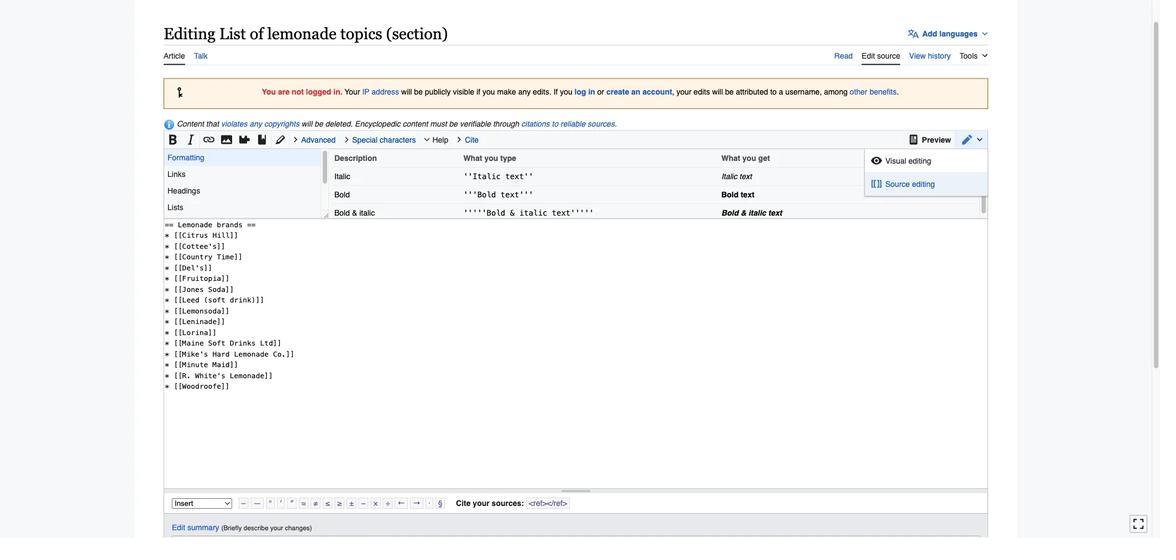 Task type: vqa. For each thing, say whether or not it's contained in the screenshot.
an
yes



Task type: describe. For each thing, give the bounding box(es) containing it.
& for '''''bold & italic text'''''
[[510, 208, 515, 217]]

what you type
[[464, 153, 517, 162]]

files
[[168, 219, 184, 228]]

characters
[[380, 135, 416, 144]]

2 vertical spatial text
[[769, 208, 782, 217]]

source
[[886, 179, 910, 188]]

° link
[[266, 498, 275, 509]]

description
[[335, 153, 377, 162]]

type
[[501, 153, 517, 162]]

& for bold & italic
[[352, 208, 357, 217]]

be left 'attributed'
[[725, 87, 734, 96]]

what you get
[[722, 153, 770, 162]]

0 vertical spatial your
[[677, 87, 692, 96]]

changes)
[[285, 524, 312, 532]]

be right must
[[449, 119, 458, 128]]

1 horizontal spatial any
[[518, 87, 531, 96]]

source
[[878, 51, 901, 60]]

formatting option
[[164, 149, 321, 166]]

files option
[[164, 215, 321, 232]]

(section)
[[386, 24, 448, 43]]

images and media image
[[221, 131, 232, 148]]

≤
[[326, 499, 330, 508]]

syntax highlighting image
[[275, 131, 286, 148]]

cite button
[[455, 131, 486, 148]]

a
[[779, 87, 784, 96]]

editing for source editing
[[913, 179, 935, 188]]

sources
[[588, 119, 615, 128]]

article image
[[909, 131, 920, 148]]

main content containing editing
[[159, 18, 995, 538]]

sources:
[[492, 499, 524, 508]]

←
[[398, 499, 405, 508]]

view
[[910, 51, 926, 60]]

be up advanced
[[315, 119, 323, 128]]

← link
[[395, 498, 408, 509]]

headings
[[168, 186, 200, 195]]

preview
[[922, 135, 952, 144]]

″ link
[[287, 498, 297, 509]]

× link
[[371, 498, 381, 509]]

not
[[292, 87, 304, 96]]

italic image
[[185, 131, 196, 148]]

bold for bold text
[[722, 190, 739, 199]]

language progressive image
[[908, 28, 919, 39]]

lists option
[[164, 199, 321, 215]]

editing list of lemonade topics (section)
[[164, 24, 448, 43]]

–
[[242, 499, 246, 508]]

edit for edit source
[[862, 51, 875, 60]]

verifiable
[[460, 119, 491, 128]]

get
[[759, 153, 770, 162]]

cite for cite your sources: <ref></ref>
[[456, 499, 471, 508]]

— link
[[251, 498, 264, 509]]

if
[[554, 87, 558, 96]]

deleted.
[[325, 119, 353, 128]]

what for what you get
[[722, 153, 741, 162]]

→
[[413, 499, 421, 508]]

citations to reliable sources link
[[522, 119, 615, 128]]

italic for bold & italic text
[[749, 208, 766, 217]]

bold for bold
[[335, 190, 350, 199]]

username,
[[786, 87, 822, 96]]

must
[[430, 119, 447, 128]]

1 vertical spatial to
[[552, 119, 559, 128]]

talk link
[[194, 45, 208, 64]]

ip address link
[[362, 87, 399, 96]]

visual editing
[[886, 156, 932, 165]]

,
[[673, 87, 675, 96]]

preview button
[[905, 131, 956, 148]]

edits.
[[533, 87, 552, 96]]

list box containing formatting
[[164, 149, 329, 232]]

(briefly
[[221, 524, 242, 532]]

be left publicly
[[414, 87, 423, 96]]

2 horizontal spatial will
[[713, 87, 723, 96]]

tools
[[960, 51, 978, 60]]

what for what you type
[[464, 153, 483, 162]]

read
[[835, 51, 853, 60]]

edit summary (briefly describe your changes)
[[172, 523, 312, 532]]

through
[[493, 119, 519, 128]]

editing for visual editing
[[909, 156, 932, 165]]

view history link
[[910, 45, 951, 64]]

ip
[[362, 87, 370, 96]]

≤ link
[[323, 498, 333, 509]]

log
[[575, 87, 586, 96]]

are
[[278, 87, 290, 96]]

publicly
[[425, 87, 451, 96]]

create
[[607, 87, 630, 96]]

italic for italic
[[335, 172, 350, 180]]

add
[[923, 29, 938, 38]]

edit source
[[862, 51, 901, 60]]

topics
[[341, 24, 382, 43]]

÷
[[386, 499, 390, 508]]

′ link
[[277, 498, 285, 509]]

add languages
[[923, 29, 978, 38]]

copyrights
[[264, 119, 300, 128]]

≥ link
[[335, 498, 345, 509]]

help button
[[423, 131, 455, 148]]

read link
[[835, 45, 853, 64]]

1 horizontal spatial .
[[897, 87, 899, 96]]

special
[[352, 135, 378, 144]]

advanced
[[301, 135, 336, 144]]

you are not logged in. your ip address will be publicly visible if you make any edits. if you log in or create an account , your edits will be attributed to a username, among other benefits .
[[262, 87, 899, 96]]

you
[[262, 87, 276, 96]]

→ link
[[410, 498, 424, 509]]

headings option
[[164, 182, 321, 199]]

italic for bold & italic
[[359, 208, 375, 217]]

lemonade
[[268, 24, 337, 43]]



Task type: locate. For each thing, give the bounding box(es) containing it.
1 vertical spatial your
[[473, 499, 490, 508]]

≈ link
[[299, 498, 309, 509]]

formatting
[[168, 153, 205, 162]]

1 vertical spatial text
[[741, 190, 755, 199]]

– link
[[239, 498, 249, 509]]

insert a template image
[[239, 131, 250, 148]]

links option
[[164, 166, 321, 182]]

article link
[[164, 45, 185, 65]]

what down cite dropdown button
[[464, 153, 483, 162]]

if
[[477, 87, 481, 96]]

editing
[[164, 24, 216, 43]]

your right ,
[[677, 87, 692, 96]]

& down text''' on the left of the page
[[510, 208, 515, 217]]

encyclopedic
[[355, 119, 401, 128]]

visual editing button
[[865, 149, 988, 172]]

text'''
[[501, 190, 534, 199]]

italic for '''''bold & italic text'''''
[[520, 208, 547, 217]]

will right address
[[401, 87, 412, 96]]

edit
[[862, 51, 875, 60], [172, 523, 185, 532]]

±
[[349, 499, 354, 508]]

2 vertical spatial your
[[270, 524, 283, 532]]

0 horizontal spatial .
[[615, 119, 617, 128]]

italic up bold text
[[722, 172, 738, 180]]

2 italic from the left
[[722, 172, 738, 180]]

'''''bold & italic text'''''
[[464, 208, 594, 217]]

0 vertical spatial edit
[[862, 51, 875, 60]]

·
[[429, 499, 431, 508]]

logged
[[306, 87, 331, 96]]

2 horizontal spatial italic
[[749, 208, 766, 217]]

your left sources:
[[473, 499, 490, 508]]

italic
[[520, 208, 547, 217], [359, 208, 375, 217], [749, 208, 766, 217]]

advanced button
[[291, 131, 342, 148]]

− link
[[359, 498, 369, 509]]

edit summary link
[[172, 523, 219, 532]]

§
[[438, 499, 443, 508]]

0 horizontal spatial will
[[302, 119, 312, 128]]

″
[[290, 499, 294, 508]]

1 what from the left
[[464, 153, 483, 162]]

bold & italic text
[[722, 208, 782, 217]]

1 horizontal spatial will
[[401, 87, 412, 96]]

you left get
[[743, 153, 757, 162]]

editing
[[909, 156, 932, 165], [913, 179, 935, 188]]

text for text''
[[740, 172, 752, 180]]

any
[[518, 87, 531, 96], [250, 119, 262, 128]]

bold
[[335, 190, 350, 199], [722, 190, 739, 199], [335, 208, 350, 217], [722, 208, 739, 217]]

violates
[[221, 119, 247, 128]]

0 horizontal spatial italic
[[335, 172, 350, 180]]

1 horizontal spatial italic
[[722, 172, 738, 180]]

1 horizontal spatial &
[[510, 208, 515, 217]]

edit source link
[[862, 45, 901, 65]]

list box
[[164, 149, 329, 232]]

1 horizontal spatial edit
[[862, 51, 875, 60]]

you right the if
[[560, 87, 573, 96]]

''italic
[[464, 171, 501, 180]]

°
[[269, 499, 272, 508]]

2 horizontal spatial &
[[741, 208, 747, 217]]

0 horizontal spatial any
[[250, 119, 262, 128]]

in.
[[334, 87, 343, 96]]

'''bold
[[464, 190, 496, 199]]

editing down "visual editing" button
[[913, 179, 935, 188]]

bold for bold & italic
[[335, 208, 350, 217]]

≠
[[314, 499, 318, 508]]

0 vertical spatial text
[[740, 172, 752, 180]]

1 horizontal spatial what
[[722, 153, 741, 162]]

edit inside edit source link
[[862, 51, 875, 60]]

0 horizontal spatial your
[[270, 524, 283, 532]]

italic for italic text
[[722, 172, 738, 180]]

& down bold text
[[741, 208, 747, 217]]

—
[[254, 499, 261, 508]]

. down create
[[615, 119, 617, 128]]

reference image
[[257, 131, 268, 148]]

you right the 'if'
[[483, 87, 495, 96]]

1 vertical spatial any
[[250, 119, 262, 128]]

among
[[824, 87, 848, 96]]

1 italic from the left
[[335, 172, 350, 180]]

& for bold & italic text
[[741, 208, 747, 217]]

cite inside dropdown button
[[465, 135, 479, 144]]

0 vertical spatial .
[[897, 87, 899, 96]]

≠ link
[[311, 498, 321, 509]]

−
[[361, 499, 366, 508]]

bold image
[[168, 131, 179, 148]]

0 vertical spatial editing
[[909, 156, 932, 165]]

reliable
[[561, 119, 586, 128]]

edit for edit summary (briefly describe your changes)
[[172, 523, 185, 532]]

. down source
[[897, 87, 899, 96]]

benefits
[[870, 87, 897, 96]]

main content
[[159, 18, 995, 538]]

.
[[897, 87, 899, 96], [615, 119, 617, 128]]

Wikitext source editor text field
[[164, 219, 988, 488]]

0 horizontal spatial italic
[[359, 208, 375, 217]]

you
[[483, 87, 495, 96], [560, 87, 573, 96], [485, 153, 498, 162], [743, 153, 757, 162]]

2 horizontal spatial your
[[677, 87, 692, 96]]

None text field
[[172, 536, 980, 538]]

0 vertical spatial cite
[[465, 135, 479, 144]]

content that violates any copyrights will be deleted. encyclopedic content must be verifiable through citations to reliable sources .
[[177, 119, 617, 128]]

1 vertical spatial editing
[[913, 179, 935, 188]]

'''''bold
[[464, 208, 506, 217]]

editing down article icon
[[909, 156, 932, 165]]

cite right §
[[456, 499, 471, 508]]

in
[[589, 87, 595, 96]]

1 horizontal spatial to
[[771, 87, 777, 96]]

edit left summary
[[172, 523, 185, 532]]

to
[[771, 87, 777, 96], [552, 119, 559, 128]]

edits
[[694, 87, 710, 96]]

history
[[928, 51, 951, 60]]

or
[[598, 87, 605, 96]]

describe
[[244, 524, 269, 532]]

content
[[403, 119, 428, 128]]

special characters
[[352, 135, 416, 144]]

what up italic text
[[722, 153, 741, 162]]

bold for bold & italic text
[[722, 208, 739, 217]]

bold & italic
[[335, 208, 375, 217]]

1 vertical spatial cite
[[456, 499, 471, 508]]

italic
[[335, 172, 350, 180], [722, 172, 738, 180]]

an
[[632, 87, 641, 96]]

to left the a
[[771, 87, 777, 96]]

text for text'''
[[741, 190, 755, 199]]

1 horizontal spatial your
[[473, 499, 490, 508]]

1 vertical spatial .
[[615, 119, 617, 128]]

links
[[168, 169, 186, 178]]

0 horizontal spatial what
[[464, 153, 483, 162]]

your
[[345, 87, 360, 96]]

attributed
[[736, 87, 768, 96]]

cite
[[465, 135, 479, 144], [456, 499, 471, 508]]

will right the edits
[[713, 87, 723, 96]]

other benefits link
[[850, 87, 897, 96]]

languages
[[940, 29, 978, 38]]

· link
[[426, 498, 433, 509]]

any up the reference icon
[[250, 119, 262, 128]]

0 vertical spatial any
[[518, 87, 531, 96]]

you left type
[[485, 153, 498, 162]]

'''bold text'''
[[464, 190, 534, 199]]

link image
[[203, 131, 215, 148]]

text''
[[506, 171, 534, 180]]

0 horizontal spatial &
[[352, 208, 357, 217]]

fullscreen image
[[1134, 518, 1145, 529]]

edit left source
[[862, 51, 875, 60]]

0 vertical spatial to
[[771, 87, 777, 96]]

make
[[497, 87, 516, 96]]

any left the edits.
[[518, 87, 531, 96]]

cite down verifiable
[[465, 135, 479, 144]]

will
[[401, 87, 412, 96], [713, 87, 723, 96], [302, 119, 312, 128]]

1 horizontal spatial italic
[[520, 208, 547, 217]]

2 what from the left
[[722, 153, 741, 162]]

your right describe
[[270, 524, 283, 532]]

to left 'reliable'
[[552, 119, 559, 128]]

<ref></ref> link
[[526, 498, 570, 509]]

help
[[433, 135, 449, 144]]

§ link
[[436, 498, 445, 509]]

italic text
[[722, 172, 752, 180]]

your inside edit summary (briefly describe your changes)
[[270, 524, 283, 532]]

0 horizontal spatial to
[[552, 119, 559, 128]]

cite for cite
[[465, 135, 479, 144]]

& down description
[[352, 208, 357, 217]]

italic down description
[[335, 172, 350, 180]]

will up advanced "dropdown button"
[[302, 119, 312, 128]]

list
[[219, 24, 246, 43]]

lists
[[168, 203, 183, 211]]

violates any copyrights link
[[221, 119, 300, 128]]

1 vertical spatial edit
[[172, 523, 185, 532]]

0 horizontal spatial edit
[[172, 523, 185, 532]]



